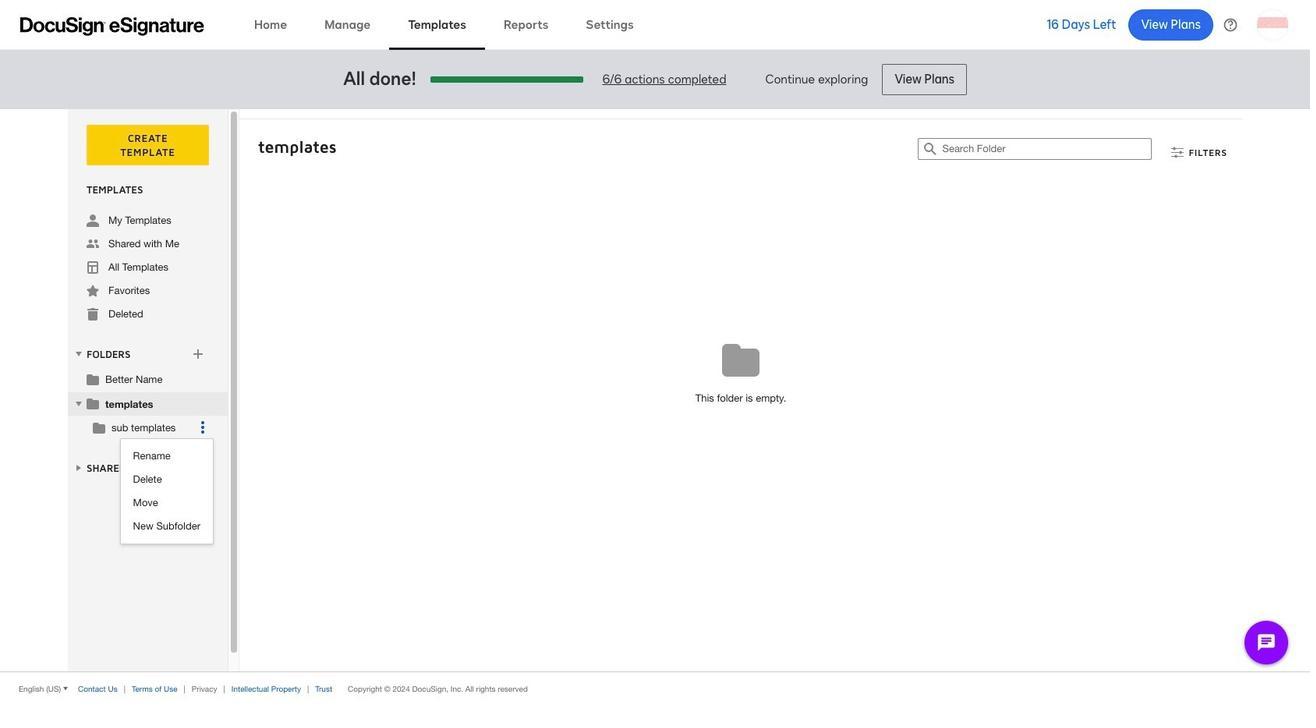 Task type: describe. For each thing, give the bounding box(es) containing it.
view shared folders image
[[73, 462, 85, 474]]

star filled image
[[87, 285, 99, 297]]

docusign esignature image
[[20, 17, 204, 35]]

templates image
[[87, 261, 99, 274]]

view folders image
[[73, 348, 85, 360]]

your uploaded profile image image
[[1258, 9, 1289, 40]]



Task type: locate. For each thing, give the bounding box(es) containing it.
1 vertical spatial folder image
[[87, 397, 99, 410]]

Search Folder text field
[[943, 139, 1152, 159]]

user image
[[87, 215, 99, 227]]

menu inside secondary navigation region
[[121, 445, 213, 538]]

folder image
[[87, 373, 99, 385], [87, 397, 99, 410], [93, 421, 105, 434]]

trash image
[[87, 308, 99, 321]]

2 vertical spatial folder image
[[93, 421, 105, 434]]

menu
[[121, 445, 213, 538]]

shared image
[[87, 238, 99, 250]]

0 vertical spatial folder image
[[87, 373, 99, 385]]

secondary navigation region
[[68, 109, 1247, 672]]

more info region
[[0, 672, 1311, 705]]



Task type: vqa. For each thing, say whether or not it's contained in the screenshot.
folder image to the bottom
yes



